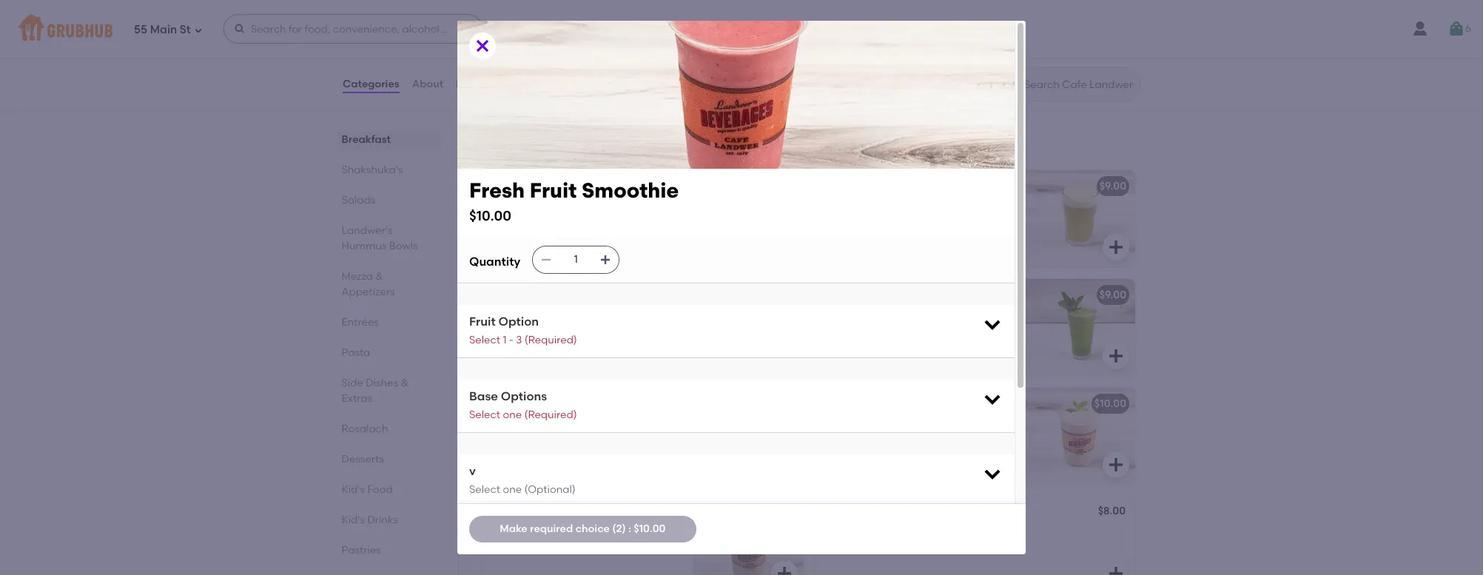 Task type: describe. For each thing, give the bounding box(es) containing it.
lg apple, celery & ginger image
[[1025, 170, 1136, 267]]

$8.00
[[1098, 505, 1126, 518]]

1 horizontal spatial (v)
[[974, 398, 989, 410]]

:
[[629, 523, 631, 535]]

smoothie for fresh fruit smoothie $10.00
[[582, 178, 679, 203]]

fresh fruit smoothie button
[[484, 388, 804, 484]]

main navigation navigation
[[0, 0, 1484, 58]]

fruit for fresh fruit smoothie $10.00
[[530, 178, 577, 203]]

vanilla roobios
[[493, 48, 571, 61]]

one inside base options select one (required)
[[503, 409, 522, 421]]

tablet,
[[576, 542, 610, 555]]

breakfast
[[342, 133, 391, 146]]

entrées tab
[[342, 315, 435, 330]]

desserts
[[342, 453, 385, 466]]

6 button
[[1448, 16, 1472, 42]]

spirulina smoothie (v) image
[[693, 497, 804, 575]]

breakfast tab
[[342, 132, 435, 147]]

quantity
[[469, 255, 521, 269]]

select for base
[[469, 409, 501, 421]]

almond
[[613, 542, 652, 555]]

$5.50
[[767, 47, 794, 59]]

vanilla
[[493, 48, 528, 61]]

Input item quantity number field
[[560, 246, 592, 273]]

lg carrot & ginger image
[[693, 279, 804, 375]]

make required choice (2) : $10.00
[[500, 523, 666, 535]]

milk inside frozen bananas, dates, dates honey, raw tahini, soy milk
[[941, 434, 961, 446]]

lg. juice
[[493, 180, 539, 193]]

mezza
[[342, 270, 374, 283]]

bananas,
[[860, 419, 908, 431]]

$11.00
[[766, 506, 795, 519]]

2 horizontal spatial $10.00
[[1095, 398, 1127, 410]]

fruit inside fruit option select 1 - 3 (required)
[[469, 315, 496, 329]]

2 vertical spatial juice
[[948, 506, 976, 519]]

categories
[[343, 78, 400, 90]]

kid's drinks tab
[[342, 512, 435, 528]]

spirulina inside frozen mango, fresh banana, dates honey,  spirulina tablet, almond milk
[[530, 542, 574, 555]]

pasta tab
[[342, 345, 435, 361]]

mezza & appetizers tab
[[342, 269, 435, 300]]

(2)
[[613, 523, 626, 535]]

hummus
[[342, 240, 387, 252]]

frozen mango, fresh banana, dates honey,  spirulina tablet, almond milk
[[493, 527, 674, 555]]

st
[[180, 23, 191, 36]]

landwer's hummus bowls tab
[[342, 223, 435, 254]]

fresh for fresh fruit smoothie $10.00
[[469, 178, 525, 203]]

kid's drinks
[[342, 514, 399, 526]]

pastries tab
[[342, 543, 435, 558]]

shakshuka's
[[342, 164, 404, 176]]

55 main st
[[134, 23, 191, 36]]

-
[[509, 334, 514, 347]]

make
[[500, 523, 528, 535]]

choice
[[576, 523, 610, 535]]

side dishes & extras
[[342, 377, 409, 405]]

juice mixology
[[481, 136, 598, 154]]

lg. juice button
[[484, 170, 804, 267]]

options
[[501, 389, 547, 403]]

milk inside frozen mango, fresh banana, dates honey,  spirulina tablet, almond milk
[[655, 542, 674, 555]]

frozen bananas, dates, dates honey, raw tahini, soy milk
[[825, 419, 974, 446]]

squeezed
[[855, 506, 904, 519]]

rosalach
[[342, 423, 389, 435]]

fresh inside frozen mango, fresh banana, dates honey,  spirulina tablet, almond milk
[[569, 527, 596, 540]]

rosalach tab
[[342, 421, 435, 437]]

extras
[[342, 392, 373, 405]]

reviews
[[456, 78, 497, 90]]

landwer's hummus bowls
[[342, 224, 418, 252]]

mango,
[[529, 527, 566, 540]]

mezza & appetizers
[[342, 270, 395, 298]]

kid's for kid's drinks
[[342, 514, 365, 526]]

entrées
[[342, 316, 379, 329]]

mediterranean energy shake (v)
[[825, 398, 989, 410]]

0 vertical spatial spirulina
[[493, 506, 538, 519]]

one inside v select one (optional)
[[503, 484, 522, 496]]

fresh fruit smoothie $10.00
[[469, 178, 679, 224]]

mediterranean
[[825, 398, 901, 410]]

roobios
[[530, 48, 571, 61]]

select inside v select one (optional)
[[469, 484, 501, 496]]

main
[[150, 23, 177, 36]]

fresh fruit smoothie image
[[693, 388, 804, 484]]

$9.00 button for the lg carrot & ginger image
[[816, 279, 1136, 375]]

fruit for fresh fruit smoothie
[[523, 398, 546, 410]]

fresh squeezed orange juice
[[825, 506, 976, 519]]



Task type: vqa. For each thing, say whether or not it's contained in the screenshot.
Treat
no



Task type: locate. For each thing, give the bounding box(es) containing it.
$9.00 for lg apple, celery & ginger image
[[1100, 180, 1127, 193]]

milk
[[941, 434, 961, 446], [655, 542, 674, 555]]

3 select from the top
[[469, 484, 501, 496]]

(required) inside base options select one (required)
[[525, 409, 577, 421]]

kid's
[[342, 483, 365, 496], [342, 514, 365, 526]]

spirulina smoothie (v)
[[493, 506, 606, 519]]

about button
[[411, 58, 444, 111]]

& up appetizers
[[376, 270, 384, 283]]

1 horizontal spatial $10.00
[[634, 523, 666, 535]]

salads tab
[[342, 193, 435, 208]]

1 vertical spatial $10.00
[[1095, 398, 1127, 410]]

0 horizontal spatial dates
[[643, 527, 673, 540]]

fresh inside fresh fruit smoothie $10.00
[[469, 178, 525, 203]]

fresh inside button
[[493, 398, 520, 410]]

select
[[469, 334, 501, 347], [469, 409, 501, 421], [469, 484, 501, 496]]

(v)
[[974, 398, 989, 410], [591, 506, 606, 519]]

honey, down make
[[493, 542, 528, 555]]

55
[[134, 23, 147, 36]]

drinks
[[368, 514, 399, 526]]

lg. juice image
[[693, 170, 804, 267]]

2 select from the top
[[469, 409, 501, 421]]

2 $9.00 from the top
[[1100, 289, 1127, 301]]

(required) right the 3
[[525, 334, 577, 347]]

frozen for frozen mango, fresh banana, dates honey,  spirulina tablet, almond milk
[[493, 527, 526, 540]]

smoothie
[[582, 178, 679, 203], [548, 398, 597, 410], [541, 506, 589, 519]]

& inside "mezza & appetizers"
[[376, 270, 384, 283]]

kid's food
[[342, 483, 393, 496]]

pastries
[[342, 544, 382, 557]]

side dishes & extras tab
[[342, 375, 435, 406]]

select down the v
[[469, 484, 501, 496]]

kid's for kid's food
[[342, 483, 365, 496]]

spirulina down mango,
[[530, 542, 574, 555]]

1 vertical spatial &
[[401, 377, 409, 389]]

1 horizontal spatial frozen
[[825, 419, 858, 431]]

1 horizontal spatial milk
[[941, 434, 961, 446]]

1 kid's from the top
[[342, 483, 365, 496]]

dates inside frozen bananas, dates, dates honey, raw tahini, soy milk
[[945, 419, 974, 431]]

2 vertical spatial select
[[469, 484, 501, 496]]

one left (optional) on the left bottom of the page
[[503, 484, 522, 496]]

orange
[[907, 506, 946, 519]]

landwer's
[[342, 224, 393, 237]]

1 vertical spatial juice
[[511, 180, 539, 193]]

(optional)
[[525, 484, 576, 496]]

shake
[[941, 398, 972, 410]]

dates
[[945, 419, 974, 431], [643, 527, 673, 540]]

0 vertical spatial $10.00
[[469, 207, 512, 224]]

fresh left squeezed
[[825, 506, 852, 519]]

pasta
[[342, 347, 371, 359]]

select inside fruit option select 1 - 3 (required)
[[469, 334, 501, 347]]

0 vertical spatial $9.00
[[1100, 180, 1127, 193]]

frozen down mediterranean
[[825, 419, 858, 431]]

frozen inside frozen mango, fresh banana, dates honey,  spirulina tablet, almond milk
[[493, 527, 526, 540]]

$10.00
[[469, 207, 512, 224], [1095, 398, 1127, 410], [634, 523, 666, 535]]

2 vertical spatial $10.00
[[634, 523, 666, 535]]

2 (required) from the top
[[525, 409, 577, 421]]

shakshuka's tab
[[342, 162, 435, 178]]

0 vertical spatial smoothie
[[582, 178, 679, 203]]

mint leaf lemonade granita image
[[1025, 279, 1136, 375]]

appetizers
[[342, 286, 395, 298]]

0 horizontal spatial &
[[376, 270, 384, 283]]

side
[[342, 377, 364, 389]]

svg image inside 6 button
[[1448, 20, 1466, 38]]

1 vertical spatial (required)
[[525, 409, 577, 421]]

0 horizontal spatial frozen
[[493, 527, 526, 540]]

1 horizontal spatial honey,
[[825, 434, 859, 446]]

banana,
[[598, 527, 641, 540]]

$10.00 inside fresh fruit smoothie $10.00
[[469, 207, 512, 224]]

kid's food tab
[[342, 482, 435, 498]]

$9.00 button for lg. juice image
[[816, 170, 1136, 267]]

0 horizontal spatial (v)
[[591, 506, 606, 519]]

dishes
[[366, 377, 399, 389]]

v select one (optional)
[[469, 464, 576, 496]]

smoothie for fresh fruit smoothie
[[548, 398, 597, 410]]

kid's left food
[[342, 483, 365, 496]]

fresh up the tablet,
[[569, 527, 596, 540]]

mixology
[[528, 136, 598, 154]]

tahini,
[[886, 434, 918, 446]]

1 vertical spatial kid's
[[342, 514, 365, 526]]

select for fruit
[[469, 334, 501, 347]]

search icon image
[[1001, 76, 1019, 93]]

0 vertical spatial juice
[[481, 136, 524, 154]]

fresh for fresh squeezed orange juice
[[825, 506, 852, 519]]

(v) right the shake
[[974, 398, 989, 410]]

0 horizontal spatial milk
[[655, 542, 674, 555]]

fruit inside fresh fruit smoothie $10.00
[[530, 178, 577, 203]]

1 vertical spatial select
[[469, 409, 501, 421]]

fruit
[[530, 178, 577, 203], [469, 315, 496, 329], [523, 398, 546, 410]]

juice up lg.
[[481, 136, 524, 154]]

2 $9.00 button from the top
[[816, 279, 1136, 375]]

0 vertical spatial milk
[[941, 434, 961, 446]]

fruit right base on the left of page
[[523, 398, 546, 410]]

fresh down 1
[[493, 398, 520, 410]]

svg image
[[1448, 20, 1466, 38], [234, 23, 246, 35], [194, 26, 203, 34], [474, 37, 492, 55], [776, 77, 794, 95], [1108, 238, 1125, 256], [541, 254, 552, 266], [983, 314, 1003, 335], [1108, 347, 1125, 365], [776, 565, 794, 575], [1108, 565, 1125, 575]]

one down options
[[503, 409, 522, 421]]

frozen
[[825, 419, 858, 431], [493, 527, 526, 540]]

honey, left raw
[[825, 434, 859, 446]]

milk right soy
[[941, 434, 961, 446]]

spirulina up make
[[493, 506, 538, 519]]

&
[[376, 270, 384, 283], [401, 377, 409, 389]]

6
[[1466, 22, 1472, 35]]

0 vertical spatial &
[[376, 270, 384, 283]]

bowls
[[390, 240, 418, 252]]

select inside base options select one (required)
[[469, 409, 501, 421]]

juice
[[481, 136, 524, 154], [511, 180, 539, 193], [948, 506, 976, 519]]

dates,
[[910, 419, 942, 431]]

honey, inside frozen mango, fresh banana, dates honey,  spirulina tablet, almond milk
[[493, 542, 528, 555]]

dates right :
[[643, 527, 673, 540]]

1 vertical spatial (v)
[[591, 506, 606, 519]]

1 vertical spatial fruit
[[469, 315, 496, 329]]

1 vertical spatial honey,
[[493, 542, 528, 555]]

kid's left the drinks
[[342, 514, 365, 526]]

1 vertical spatial frozen
[[493, 527, 526, 540]]

select down base on the left of page
[[469, 409, 501, 421]]

1 (required) from the top
[[525, 334, 577, 347]]

0 vertical spatial $9.00 button
[[816, 170, 1136, 267]]

mediterranean energy shake (v) image
[[1025, 388, 1136, 484]]

2 vertical spatial fruit
[[523, 398, 546, 410]]

option
[[499, 315, 539, 329]]

$9.00 button
[[816, 170, 1136, 267], [816, 279, 1136, 375]]

select left 1
[[469, 334, 501, 347]]

(required)
[[525, 334, 577, 347], [525, 409, 577, 421]]

dates inside frozen mango, fresh banana, dates honey,  spirulina tablet, almond milk
[[643, 527, 673, 540]]

juice right orange
[[948, 506, 976, 519]]

3
[[516, 334, 522, 347]]

base options select one (required)
[[469, 389, 577, 421]]

base
[[469, 389, 498, 403]]

categories button
[[342, 58, 400, 111]]

0 vertical spatial honey,
[[825, 434, 859, 446]]

0 vertical spatial select
[[469, 334, 501, 347]]

juice inside button
[[511, 180, 539, 193]]

1 horizontal spatial &
[[401, 377, 409, 389]]

fresh
[[469, 178, 525, 203], [493, 398, 520, 410], [825, 506, 852, 519], [569, 527, 596, 540]]

(v) up choice
[[591, 506, 606, 519]]

lg.
[[493, 180, 508, 193]]

honey,
[[825, 434, 859, 446], [493, 542, 528, 555]]

1 vertical spatial smoothie
[[548, 398, 597, 410]]

(required) inside fruit option select 1 - 3 (required)
[[525, 334, 577, 347]]

0 vertical spatial kid's
[[342, 483, 365, 496]]

0 vertical spatial fruit
[[530, 178, 577, 203]]

1 $9.00 button from the top
[[816, 170, 1136, 267]]

kid's inside tab
[[342, 514, 365, 526]]

1 vertical spatial milk
[[655, 542, 674, 555]]

fruit option select 1 - 3 (required)
[[469, 315, 577, 347]]

0 horizontal spatial honey,
[[493, 542, 528, 555]]

fresh for fresh fruit smoothie
[[493, 398, 520, 410]]

2 vertical spatial smoothie
[[541, 506, 589, 519]]

0 vertical spatial (v)
[[974, 398, 989, 410]]

smoothie inside button
[[548, 398, 597, 410]]

kid's inside "tab"
[[342, 483, 365, 496]]

fruit left "option" at the bottom of page
[[469, 315, 496, 329]]

v
[[469, 464, 476, 478]]

salads
[[342, 194, 376, 207]]

$9.00
[[1100, 180, 1127, 193], [1100, 289, 1127, 301]]

about
[[412, 78, 444, 90]]

one
[[503, 409, 522, 421], [503, 484, 522, 496]]

frozen for frozen bananas, dates, dates honey, raw tahini, soy milk
[[825, 419, 858, 431]]

1
[[503, 334, 507, 347]]

reviews button
[[455, 58, 498, 111]]

(required) down options
[[525, 409, 577, 421]]

desserts tab
[[342, 452, 435, 467]]

soy
[[921, 434, 939, 446]]

svg image
[[600, 254, 612, 266], [776, 347, 794, 365], [983, 388, 1003, 409], [1108, 456, 1125, 474], [983, 463, 1003, 484]]

Search Cafe Landwer search field
[[1023, 78, 1137, 92]]

frozen left mango,
[[493, 527, 526, 540]]

juice right lg.
[[511, 180, 539, 193]]

1 vertical spatial $9.00 button
[[816, 279, 1136, 375]]

frozen inside frozen bananas, dates, dates honey, raw tahini, soy milk
[[825, 419, 858, 431]]

1 one from the top
[[503, 409, 522, 421]]

fruit down mixology
[[530, 178, 577, 203]]

0 vertical spatial (required)
[[525, 334, 577, 347]]

fruit inside button
[[523, 398, 546, 410]]

0 vertical spatial dates
[[945, 419, 974, 431]]

& inside side dishes & extras
[[401, 377, 409, 389]]

1 horizontal spatial dates
[[945, 419, 974, 431]]

2 one from the top
[[503, 484, 522, 496]]

1 vertical spatial dates
[[643, 527, 673, 540]]

0 vertical spatial frozen
[[825, 419, 858, 431]]

fresh down juice mixology
[[469, 178, 525, 203]]

energy
[[903, 398, 938, 410]]

1 $9.00 from the top
[[1100, 180, 1127, 193]]

milk right almond
[[655, 542, 674, 555]]

food
[[368, 483, 393, 496]]

required
[[530, 523, 573, 535]]

$9.00 for mint leaf lemonade granita image
[[1100, 289, 1127, 301]]

1 vertical spatial $9.00
[[1100, 289, 1127, 301]]

& right dishes
[[401, 377, 409, 389]]

0 horizontal spatial $10.00
[[469, 207, 512, 224]]

1 vertical spatial spirulina
[[530, 542, 574, 555]]

dates down the shake
[[945, 419, 974, 431]]

1 select from the top
[[469, 334, 501, 347]]

raw
[[862, 434, 883, 446]]

smoothie inside fresh fruit smoothie $10.00
[[582, 178, 679, 203]]

1 vertical spatial one
[[503, 484, 522, 496]]

2 kid's from the top
[[342, 514, 365, 526]]

0 vertical spatial one
[[503, 409, 522, 421]]

honey, inside frozen bananas, dates, dates honey, raw tahini, soy milk
[[825, 434, 859, 446]]

fresh fruit smoothie
[[493, 398, 597, 410]]

spirulina
[[493, 506, 538, 519], [530, 542, 574, 555]]



